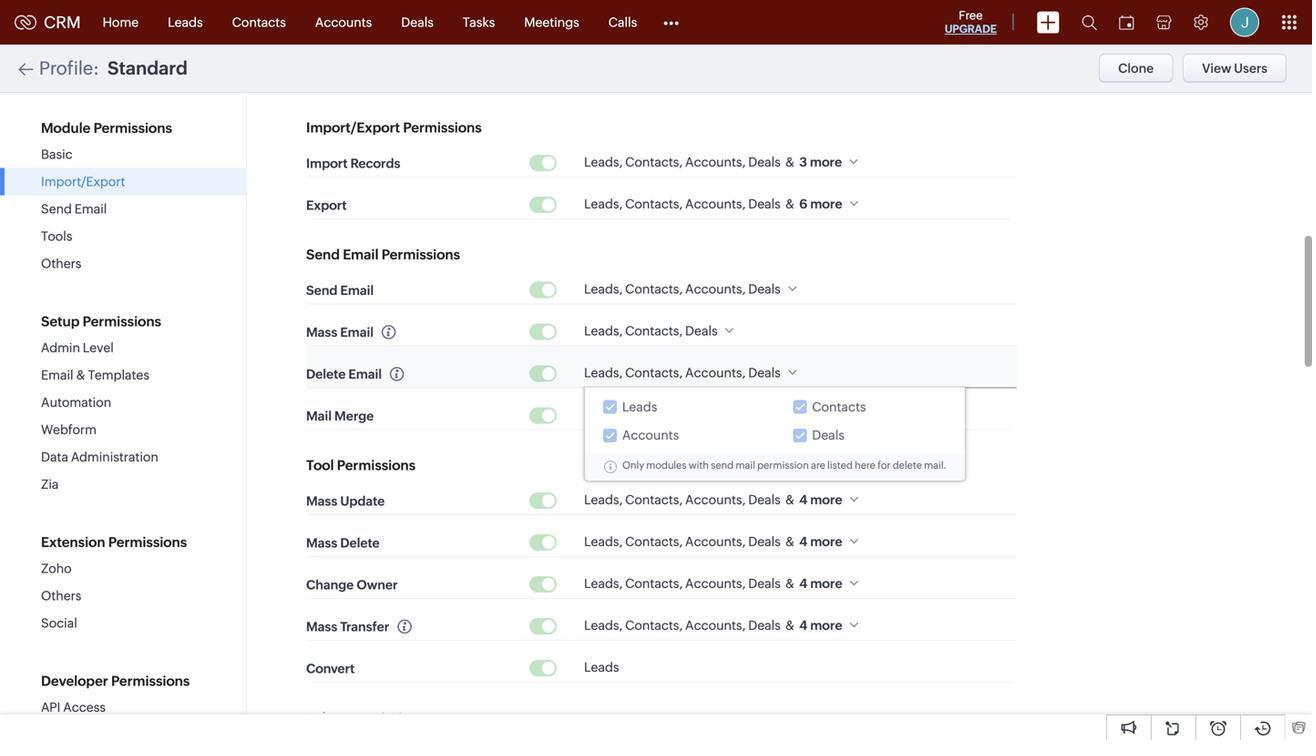 Task type: locate. For each thing, give the bounding box(es) containing it.
leads, contacts, accounts, deals & 6 more
[[584, 197, 842, 211]]

mass up change
[[306, 536, 337, 551]]

leads, contacts, accounts, deals & 4 more
[[584, 493, 842, 508], [584, 535, 842, 549], [584, 577, 842, 591], [584, 619, 842, 633]]

permission
[[757, 460, 809, 472]]

others
[[41, 256, 81, 271], [41, 589, 81, 604]]

4 accounts, from the top
[[685, 366, 746, 380]]

mass up 'delete email'
[[306, 325, 337, 340]]

leads, contacts, accounts, deals up leads, contacts, deals
[[584, 282, 781, 297]]

&
[[785, 155, 795, 169], [785, 197, 795, 211], [76, 368, 85, 383], [785, 493, 795, 508], [785, 535, 795, 549], [785, 577, 795, 591], [785, 619, 795, 633]]

leads, contacts, accounts, deals & 4 more for mass update
[[584, 493, 842, 508]]

3 leads, contacts, accounts, deals & 4 more from the top
[[584, 577, 842, 591]]

send email
[[41, 202, 107, 216], [306, 284, 374, 298]]

update
[[340, 494, 385, 509]]

1 horizontal spatial accounts
[[622, 428, 679, 443]]

deals
[[401, 15, 434, 30], [748, 155, 781, 169], [748, 197, 781, 211], [748, 282, 781, 297], [685, 324, 718, 338], [748, 366, 781, 380], [748, 408, 781, 422], [812, 428, 844, 443], [748, 493, 781, 508], [748, 535, 781, 549], [748, 577, 781, 591], [748, 619, 781, 633]]

email up 'delete email'
[[340, 325, 374, 340]]

admin
[[41, 341, 80, 355]]

1 horizontal spatial contacts
[[812, 400, 866, 414]]

1 vertical spatial send email
[[306, 284, 374, 298]]

& for mass delete
[[785, 535, 795, 549]]

zia
[[41, 477, 59, 492]]

other permissions
[[306, 711, 426, 727]]

developer
[[41, 674, 108, 690]]

profile : standard
[[39, 58, 188, 79]]

0 horizontal spatial contacts
[[232, 15, 286, 30]]

more
[[810, 155, 842, 169], [810, 197, 842, 211], [810, 493, 842, 508], [810, 535, 842, 549], [810, 577, 842, 591], [810, 619, 842, 633]]

send email up mass email at the left top of page
[[306, 284, 374, 298]]

free upgrade
[[945, 9, 997, 35]]

mass transfer
[[306, 620, 389, 635]]

1 4 from the top
[[799, 493, 807, 508]]

accounts left deals link
[[315, 15, 372, 30]]

permissions for tool permissions
[[337, 458, 416, 474]]

profile element
[[1219, 0, 1270, 44]]

0 vertical spatial accounts
[[315, 15, 372, 30]]

convert
[[306, 662, 355, 677]]

4 for change owner
[[799, 577, 807, 591]]

4 for mass update
[[799, 493, 807, 508]]

2 contacts, from the top
[[625, 197, 683, 211]]

leads, contacts, accounts, deals & 4 more for change owner
[[584, 577, 842, 591]]

email down 'send email permissions'
[[340, 284, 374, 298]]

leads, contacts, deals
[[584, 324, 718, 338]]

mass for mass transfer
[[306, 620, 337, 635]]

calendar image
[[1119, 15, 1134, 30]]

delete down update
[[340, 536, 380, 551]]

delete
[[306, 367, 346, 382], [340, 536, 380, 551]]

transfer
[[340, 620, 389, 635]]

2 horizontal spatial leads
[[622, 400, 657, 414]]

leads, contacts, accounts, deals & 4 more for mass delete
[[584, 535, 842, 549]]

4 leads, from the top
[[584, 324, 623, 338]]

2 mass from the top
[[306, 494, 337, 509]]

crm
[[44, 13, 81, 32]]

contacts right leads link
[[232, 15, 286, 30]]

email down module permissions
[[74, 202, 107, 216]]

1 vertical spatial accounts
[[622, 428, 679, 443]]

0 vertical spatial contacts
[[232, 15, 286, 30]]

0 vertical spatial others
[[41, 256, 81, 271]]

delete
[[893, 460, 922, 472]]

2 leads, contacts, accounts, deals & 4 more from the top
[[584, 535, 842, 549]]

mass for mass update
[[306, 494, 337, 509]]

3 4 from the top
[[799, 577, 807, 591]]

accounts
[[315, 15, 372, 30], [622, 428, 679, 443]]

search element
[[1071, 0, 1108, 45]]

email
[[74, 202, 107, 216], [343, 247, 379, 263], [340, 284, 374, 298], [340, 325, 374, 340], [348, 367, 382, 382], [41, 368, 73, 383]]

7 contacts, from the top
[[625, 493, 683, 508]]

& for mass update
[[785, 493, 795, 508]]

9 contacts, from the top
[[625, 577, 683, 591]]

contacts link
[[217, 0, 301, 44]]

leads, contacts, accounts, deals & 3 more
[[584, 155, 842, 169]]

0 horizontal spatial accounts
[[315, 15, 372, 30]]

tools
[[41, 229, 72, 244]]

send email up tools
[[41, 202, 107, 216]]

0 vertical spatial send
[[41, 202, 72, 216]]

here
[[855, 460, 875, 472]]

1 vertical spatial delete
[[340, 536, 380, 551]]

3 accounts, from the top
[[685, 282, 746, 297]]

are
[[811, 460, 825, 472]]

import/export up import records
[[306, 120, 400, 136]]

create menu image
[[1037, 11, 1060, 33]]

10 contacts, from the top
[[625, 619, 683, 633]]

webform
[[41, 423, 97, 437]]

1 vertical spatial leads
[[622, 400, 657, 414]]

leads, contacts, accounts, deals up modules
[[584, 408, 781, 422]]

mass email
[[306, 325, 374, 340]]

contacts,
[[625, 155, 683, 169], [625, 197, 683, 211], [625, 282, 683, 297], [625, 324, 683, 338], [625, 366, 683, 380], [625, 408, 683, 422], [625, 493, 683, 508], [625, 535, 683, 549], [625, 577, 683, 591], [625, 619, 683, 633]]

email down admin
[[41, 368, 73, 383]]

mass down change
[[306, 620, 337, 635]]

9 accounts, from the top
[[685, 619, 746, 633]]

2 vertical spatial leads, contacts, accounts, deals
[[584, 408, 781, 422]]

more for update
[[810, 493, 842, 508]]

4
[[799, 493, 807, 508], [799, 535, 807, 549], [799, 577, 807, 591], [799, 619, 807, 633]]

more for records
[[810, 155, 842, 169]]

templates
[[88, 368, 149, 383]]

import records
[[306, 156, 400, 171]]

2 4 from the top
[[799, 535, 807, 549]]

2 leads, from the top
[[584, 197, 623, 211]]

leads, contacts, accounts, deals
[[584, 282, 781, 297], [584, 366, 781, 380], [584, 408, 781, 422]]

send
[[41, 202, 72, 216], [306, 247, 340, 263], [306, 284, 338, 298]]

import/export
[[306, 120, 400, 136], [41, 174, 125, 189]]

& for change owner
[[785, 577, 795, 591]]

change owner
[[306, 578, 398, 593]]

mass for mass email
[[306, 325, 337, 340]]

5 contacts, from the top
[[625, 366, 683, 380]]

leads,
[[584, 155, 623, 169], [584, 197, 623, 211], [584, 282, 623, 297], [584, 324, 623, 338], [584, 366, 623, 380], [584, 408, 623, 422], [584, 493, 623, 508], [584, 535, 623, 549], [584, 577, 623, 591], [584, 619, 623, 633]]

1 others from the top
[[41, 256, 81, 271]]

leads, contacts, accounts, deals down leads, contacts, deals
[[584, 366, 781, 380]]

setup permissions
[[41, 314, 161, 330]]

import/export down basic
[[41, 174, 125, 189]]

4 mass from the top
[[306, 620, 337, 635]]

0 horizontal spatial leads
[[168, 15, 203, 30]]

4 4 from the top
[[799, 619, 807, 633]]

0 vertical spatial leads
[[168, 15, 203, 30]]

0 vertical spatial leads, contacts, accounts, deals
[[584, 282, 781, 297]]

basic
[[41, 147, 73, 162]]

1 vertical spatial leads, contacts, accounts, deals
[[584, 366, 781, 380]]

3 mass from the top
[[306, 536, 337, 551]]

2 vertical spatial leads
[[584, 661, 619, 675]]

contacts up 'listed' at the right bottom of the page
[[812, 400, 866, 414]]

mass
[[306, 325, 337, 340], [306, 494, 337, 509], [306, 536, 337, 551], [306, 620, 337, 635]]

delete up mail
[[306, 367, 346, 382]]

0 vertical spatial import/export
[[306, 120, 400, 136]]

1 leads, from the top
[[584, 155, 623, 169]]

1 leads, contacts, accounts, deals & 4 more from the top
[[584, 493, 842, 508]]

6
[[799, 197, 807, 211]]

1 vertical spatial import/export
[[41, 174, 125, 189]]

mass down tool at the bottom
[[306, 494, 337, 509]]

1 vertical spatial others
[[41, 589, 81, 604]]

listed
[[827, 460, 853, 472]]

extension permissions
[[41, 535, 187, 551]]

tool permissions
[[306, 458, 416, 474]]

3
[[799, 155, 807, 169]]

leads inside leads link
[[168, 15, 203, 30]]

0 horizontal spatial import/export
[[41, 174, 125, 189]]

1 accounts, from the top
[[685, 155, 746, 169]]

tasks link
[[448, 0, 510, 44]]

permissions
[[403, 120, 482, 136], [94, 120, 172, 136], [382, 247, 460, 263], [83, 314, 161, 330], [337, 458, 416, 474], [108, 535, 187, 551], [111, 674, 190, 690], [347, 711, 426, 727]]

Other Modules field
[[652, 8, 691, 37]]

leads link
[[153, 0, 217, 44]]

2 others from the top
[[41, 589, 81, 604]]

delete email
[[306, 367, 382, 382]]

others down tools
[[41, 256, 81, 271]]

permissions for extension permissions
[[108, 535, 187, 551]]

2 vertical spatial send
[[306, 284, 338, 298]]

zoho
[[41, 562, 72, 576]]

6 leads, from the top
[[584, 408, 623, 422]]

leads
[[168, 15, 203, 30], [622, 400, 657, 414], [584, 661, 619, 675]]

0 vertical spatial delete
[[306, 367, 346, 382]]

1 mass from the top
[[306, 325, 337, 340]]

only
[[622, 460, 644, 472]]

send up tools
[[41, 202, 72, 216]]

send up mass email at the left top of page
[[306, 284, 338, 298]]

1 horizontal spatial import/export
[[306, 120, 400, 136]]

0 vertical spatial send email
[[41, 202, 107, 216]]

others up social
[[41, 589, 81, 604]]

8 accounts, from the top
[[685, 577, 746, 591]]

8 leads, from the top
[[584, 535, 623, 549]]

mail
[[736, 460, 755, 472]]

accounts up modules
[[622, 428, 679, 443]]

send down export
[[306, 247, 340, 263]]

6 contacts, from the top
[[625, 408, 683, 422]]

api
[[41, 701, 60, 715]]



Task type: vqa. For each thing, say whether or not it's contained in the screenshot.
2nd Accounts, from the bottom
yes



Task type: describe. For each thing, give the bounding box(es) containing it.
calls link
[[594, 0, 652, 44]]

email up merge
[[348, 367, 382, 382]]

view users
[[1202, 61, 1267, 76]]

view
[[1202, 61, 1231, 76]]

view users button
[[1183, 54, 1287, 83]]

search image
[[1082, 15, 1097, 30]]

only modules with send mail permission are listed here for delete mail.
[[622, 460, 947, 472]]

administration
[[71, 450, 158, 465]]

mass for mass delete
[[306, 536, 337, 551]]

mass update
[[306, 494, 385, 509]]

7 leads, from the top
[[584, 493, 623, 508]]

more for owner
[[810, 577, 842, 591]]

modules
[[646, 460, 687, 472]]

10 leads, from the top
[[584, 619, 623, 633]]

permissions for developer permissions
[[111, 674, 190, 690]]

module
[[41, 120, 91, 136]]

4 leads, contacts, accounts, deals & 4 more from the top
[[584, 619, 842, 633]]

records
[[350, 156, 400, 171]]

change
[[306, 578, 354, 593]]

calls
[[608, 15, 637, 30]]

0 horizontal spatial send email
[[41, 202, 107, 216]]

6 accounts, from the top
[[685, 493, 746, 508]]

1 contacts, from the top
[[625, 155, 683, 169]]

level
[[83, 341, 114, 355]]

4 contacts, from the top
[[625, 324, 683, 338]]

api access
[[41, 701, 106, 715]]

2 leads, contacts, accounts, deals from the top
[[584, 366, 781, 380]]

1 vertical spatial send
[[306, 247, 340, 263]]

clone button
[[1099, 54, 1173, 83]]

email & templates
[[41, 368, 149, 383]]

3 contacts, from the top
[[625, 282, 683, 297]]

more for delete
[[810, 535, 842, 549]]

5 accounts, from the top
[[685, 408, 746, 422]]

& for export
[[785, 197, 795, 211]]

4 for mass delete
[[799, 535, 807, 549]]

profile
[[39, 58, 93, 79]]

users
[[1234, 61, 1267, 76]]

1 vertical spatial contacts
[[812, 400, 866, 414]]

other
[[306, 711, 344, 727]]

import/export for import/export permissions
[[306, 120, 400, 136]]

clone
[[1118, 61, 1154, 76]]

& for import records
[[785, 155, 795, 169]]

permissions for import/export permissions
[[403, 120, 482, 136]]

home link
[[88, 0, 153, 44]]

standard
[[108, 58, 188, 79]]

1 horizontal spatial send email
[[306, 284, 374, 298]]

logo image
[[15, 15, 36, 30]]

free
[[959, 9, 983, 22]]

import
[[306, 156, 348, 171]]

3 leads, from the top
[[584, 282, 623, 297]]

with
[[689, 460, 709, 472]]

mail
[[306, 409, 332, 424]]

tool
[[306, 458, 334, 474]]

meetings link
[[510, 0, 594, 44]]

extension
[[41, 535, 105, 551]]

3 leads, contacts, accounts, deals from the top
[[584, 408, 781, 422]]

data administration
[[41, 450, 158, 465]]

mass delete
[[306, 536, 380, 551]]

developer permissions
[[41, 674, 190, 690]]

for
[[878, 460, 891, 472]]

email down export
[[343, 247, 379, 263]]

send
[[711, 460, 734, 472]]

data
[[41, 450, 68, 465]]

export
[[306, 198, 347, 213]]

import/export permissions
[[306, 120, 482, 136]]

2 accounts, from the top
[[685, 197, 746, 211]]

meetings
[[524, 15, 579, 30]]

access
[[63, 701, 106, 715]]

social
[[41, 616, 77, 631]]

automation
[[41, 395, 111, 410]]

setup
[[41, 314, 80, 330]]

merge
[[334, 409, 374, 424]]

9 leads, from the top
[[584, 577, 623, 591]]

1 leads, contacts, accounts, deals from the top
[[584, 282, 781, 297]]

permissions for module permissions
[[94, 120, 172, 136]]

mail.
[[924, 460, 947, 472]]

create menu element
[[1026, 0, 1071, 44]]

accounts link
[[301, 0, 387, 44]]

mail merge
[[306, 409, 374, 424]]

permissions for other permissions
[[347, 711, 426, 727]]

deals link
[[387, 0, 448, 44]]

8 contacts, from the top
[[625, 535, 683, 549]]

profile image
[[1230, 8, 1259, 37]]

tasks
[[463, 15, 495, 30]]

send email permissions
[[306, 247, 460, 263]]

upgrade
[[945, 23, 997, 35]]

:
[[93, 58, 99, 79]]

home
[[103, 15, 139, 30]]

owner
[[357, 578, 398, 593]]

7 accounts, from the top
[[685, 535, 746, 549]]

1 horizontal spatial leads
[[584, 661, 619, 675]]

import/export for import/export
[[41, 174, 125, 189]]

5 leads, from the top
[[584, 366, 623, 380]]

module permissions
[[41, 120, 172, 136]]

permissions for setup permissions
[[83, 314, 161, 330]]

admin level
[[41, 341, 114, 355]]

crm link
[[15, 13, 81, 32]]



